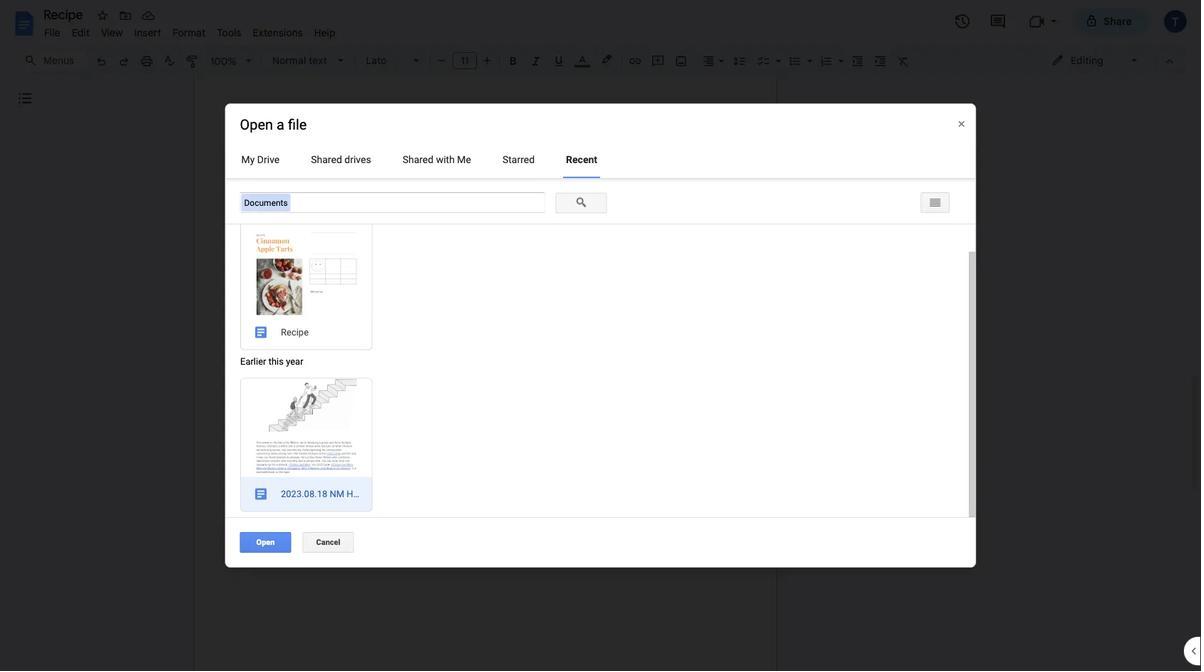 Task type: locate. For each thing, give the bounding box(es) containing it.
select
[[417, 221, 444, 233]]

document
[[519, 221, 564, 233]]

compare documents dialog
[[399, 168, 798, 429]]

select the comparison document
[[417, 221, 564, 233]]

compare
[[417, 186, 483, 206]]

menu bar
[[38, 19, 341, 42]]

compare documents application
[[0, 0, 1201, 671]]

comparison
[[463, 221, 516, 233]]

Star checkbox
[[93, 6, 113, 26]]



Task type: describe. For each thing, give the bounding box(es) containing it.
Rename text field
[[38, 6, 91, 23]]

menu bar banner
[[0, 0, 1201, 671]]

Menus field
[[18, 51, 89, 71]]

main toolbar
[[88, 0, 915, 553]]

share. private to only me. image
[[1085, 15, 1098, 27]]

documents
[[487, 186, 567, 206]]

Attribute differences to text field
[[417, 295, 781, 321]]

the
[[447, 221, 461, 233]]

compare documents heading
[[417, 186, 567, 206]]

Include comments from the selected document checkbox
[[418, 339, 431, 352]]

compare documents
[[417, 186, 567, 206]]

menu bar inside menu bar banner
[[38, 19, 341, 42]]



Task type: vqa. For each thing, say whether or not it's contained in the screenshot.
the quation
no



